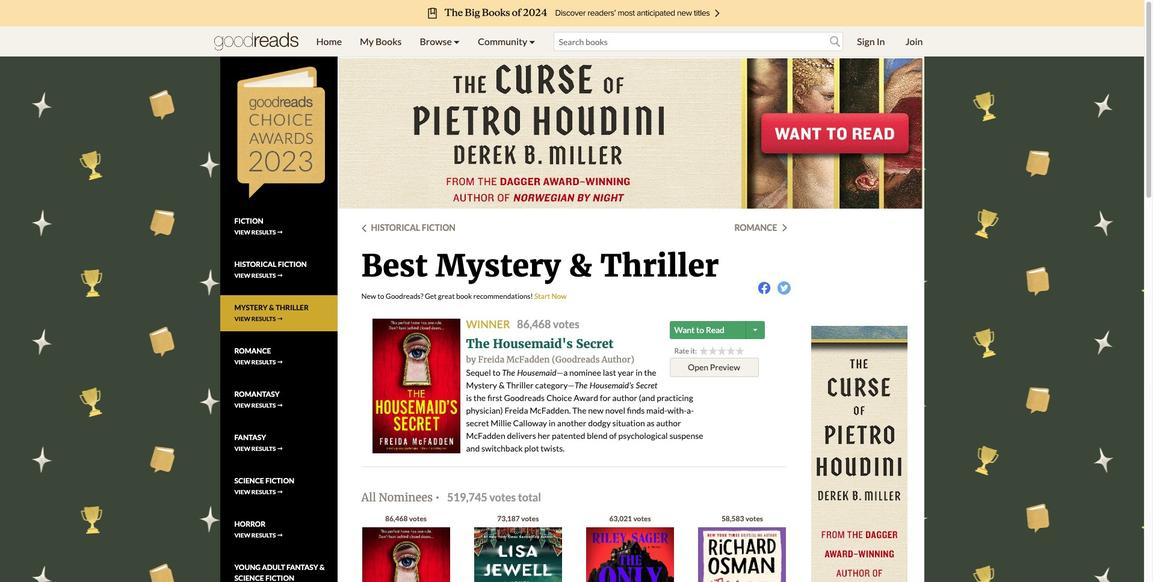 Task type: describe. For each thing, give the bounding box(es) containing it.
view inside horror view results →
[[235, 533, 250, 540]]

browse ▾
[[420, 36, 460, 47]]

the down freida mcfadden link
[[502, 368, 515, 378]]

award
[[574, 393, 599, 403]]

the only one left by riley sager image
[[587, 528, 675, 583]]

goodreads?
[[386, 292, 424, 301]]

→ inside "historical fiction view results →"
[[277, 272, 283, 280]]

0 vertical spatial mystery
[[436, 248, 561, 285]]

nominee
[[570, 368, 602, 378]]

→ inside romance view results →
[[277, 359, 283, 366]]

physician)
[[466, 406, 503, 416]]

the inside winner 86,468 votes the housemaid's secret by freida mcfadden (goodreads author)
[[466, 337, 490, 352]]

new to goodreads? get great book recommendations! start now
[[362, 292, 567, 301]]

situation
[[613, 419, 645, 429]]

community ▾
[[478, 36, 536, 47]]

young adult fantasy & science fiction
[[235, 564, 325, 583]]

first
[[488, 393, 503, 403]]

share on twitter image
[[778, 282, 791, 295]]

practicing
[[657, 393, 694, 403]]

maid-
[[647, 406, 668, 416]]

view inside romantasy view results →
[[235, 402, 250, 410]]

housemaid's
[[590, 381, 634, 391]]

→ inside horror view results →
[[277, 533, 283, 540]]

romance for romance
[[735, 223, 778, 233]]

adult
[[262, 564, 285, 573]]

results inside science fiction view results →
[[252, 489, 276, 496]]

sequel
[[466, 368, 491, 378]]

fiction for science fiction view results →
[[266, 477, 295, 486]]

the most anticipated books of 2024 image
[[91, 0, 1054, 26]]

(and
[[639, 393, 655, 403]]

mcfadden inside winner 86,468 votes the housemaid's secret by freida mcfadden (goodreads author)
[[507, 355, 550, 366]]

(goodreads
[[552, 355, 600, 366]]

rate
[[675, 347, 690, 356]]

plot
[[525, 444, 539, 454]]

mystery inside mystery & thriller view results →
[[235, 304, 268, 313]]

new
[[588, 406, 604, 416]]

thriller inside —a nominee last year in the mystery & thriller category—
[[507, 381, 534, 391]]

housemaid's
[[493, 337, 573, 352]]

science fiction view results →
[[235, 477, 295, 496]]

romance for romance view results →
[[235, 347, 271, 356]]

—a nominee last year in the mystery & thriller category—
[[466, 368, 657, 391]]

▾ for browse ▾
[[454, 36, 460, 47]]

▾ for community ▾
[[530, 36, 536, 47]]

votes inside all nominees • 519,745 votes total
[[490, 491, 516, 505]]

results inside romantasy view results →
[[252, 402, 276, 410]]

read
[[706, 325, 725, 335]]

share on facebook image
[[758, 282, 772, 295]]

now
[[552, 292, 567, 301]]

view inside the fiction view results →
[[235, 229, 250, 236]]

best
[[362, 248, 428, 285]]

historical fiction
[[371, 223, 456, 233]]

view inside fantasy view results →
[[235, 446, 250, 453]]

of
[[610, 431, 617, 441]]

calloway
[[513, 419, 547, 429]]

the inside —a nominee last year in the mystery & thriller category—
[[645, 368, 657, 378]]

my
[[360, 36, 374, 47]]

mystery inside —a nominee last year in the mystery & thriller category—
[[466, 381, 497, 391]]

0 horizontal spatial 86,468
[[385, 515, 408, 524]]

blend
[[587, 431, 608, 441]]

the housemaid's secret is the first goodreads choice award for author (and practicing physician) freida mcfadden. the new novel finds maid-with-a- secret millie calloway in another dodgy situation as author mcfadden delivers her patented blend of psychological suspense and switchback plot twists.
[[466, 381, 704, 454]]

all nominees • 519,745 votes total
[[362, 491, 541, 505]]

view inside romance view results →
[[235, 359, 250, 366]]

open preview
[[688, 363, 741, 373]]

psychological
[[619, 431, 668, 441]]

and
[[466, 444, 480, 454]]

the last devil to die by richard osman image
[[699, 528, 787, 583]]

mcfadden inside the housemaid's secret is the first goodreads choice award for author (and practicing physician) freida mcfadden. the new novel finds maid-with-a- secret millie calloway in another dodgy situation as author mcfadden delivers her patented blend of psychological suspense and switchback plot twists.
[[466, 431, 506, 441]]

→ inside the fiction view results →
[[277, 229, 283, 236]]

63,021
[[610, 515, 632, 524]]

in inside the housemaid's secret is the first goodreads choice award for author (and practicing physician) freida mcfadden. the new novel finds maid-with-a- secret millie calloway in another dodgy situation as author mcfadden delivers her patented blend of psychological suspense and switchback plot twists.
[[549, 419, 556, 429]]

switchback
[[482, 444, 523, 454]]

nominees
[[379, 491, 433, 505]]

dodgy
[[588, 419, 611, 429]]

browse
[[420, 36, 452, 47]]

category—
[[536, 381, 575, 391]]

historical fiction link
[[362, 223, 456, 233]]

preview
[[710, 363, 741, 373]]

home link
[[307, 26, 351, 57]]

fantasy view results →
[[235, 434, 283, 453]]

→ inside science fiction view results →
[[277, 489, 283, 496]]

best mystery & thriller
[[362, 248, 719, 285]]

horror view results →
[[235, 521, 283, 540]]

winner 86,468 votes the housemaid's secret by freida mcfadden (goodreads author)
[[466, 318, 635, 366]]

choice
[[547, 393, 572, 403]]

none of this is true by lisa jewell image
[[474, 528, 562, 583]]

1 vertical spatial the housemaid's secret by freida mcfadden image
[[362, 528, 450, 583]]

fiction inside the fiction view results →
[[235, 217, 264, 226]]

thriller inside mystery & thriller view results →
[[276, 304, 309, 313]]

year
[[618, 368, 634, 378]]

a-
[[687, 406, 694, 416]]

all
[[362, 491, 376, 505]]

community ▾ button
[[469, 26, 545, 57]]

is
[[466, 393, 472, 403]]

86,468 votes
[[385, 515, 427, 524]]

1 vertical spatial author
[[657, 419, 681, 429]]

with-
[[668, 406, 687, 416]]

secret inside winner 86,468 votes the housemaid's secret by freida mcfadden (goodreads author)
[[576, 337, 614, 352]]

menu containing home
[[307, 26, 545, 57]]

view inside "historical fiction view results →"
[[235, 272, 250, 280]]

results inside romance view results →
[[252, 359, 276, 366]]

the down nominee
[[575, 381, 588, 391]]

1 vertical spatial advertisement element
[[811, 326, 908, 583]]

& inside young adult fantasy & science fiction
[[320, 564, 325, 573]]

Search books text field
[[554, 32, 844, 51]]

0 horizontal spatial author
[[613, 393, 638, 403]]

→ inside romantasy view results →
[[277, 402, 283, 410]]

58,583
[[722, 515, 745, 524]]

73,187 votes
[[498, 515, 539, 524]]

patented
[[552, 431, 586, 441]]

mcfadden.
[[530, 406, 571, 416]]



Task type: locate. For each thing, give the bounding box(es) containing it.
1 horizontal spatial ▾
[[530, 36, 536, 47]]

2 horizontal spatial thriller
[[601, 248, 719, 285]]

1 horizontal spatial to
[[493, 368, 501, 378]]

sign in link
[[848, 26, 895, 57]]

view up romantasy
[[235, 359, 250, 366]]

author)
[[602, 355, 635, 366]]

young adult fantasy & science fiction link
[[235, 563, 328, 583]]

1 horizontal spatial thriller
[[507, 381, 534, 391]]

votes for 63,021 votes
[[634, 515, 651, 524]]

1 vertical spatial freida
[[505, 406, 528, 416]]

science down young
[[235, 575, 264, 583]]

join link
[[897, 26, 933, 57]]

delivers
[[507, 431, 536, 441]]

fiction down adult
[[266, 575, 295, 583]]

mcfadden up housemaid
[[507, 355, 550, 366]]

3 results from the top
[[252, 316, 276, 323]]

0 vertical spatial historical
[[371, 223, 420, 233]]

1 vertical spatial to
[[697, 325, 705, 335]]

& inside —a nominee last year in the mystery & thriller category—
[[499, 381, 505, 391]]

the housemaid's secret by freida mcfadden image left the is
[[372, 319, 460, 454]]

view down horror
[[235, 533, 250, 540]]

1 vertical spatial fantasy
[[287, 564, 318, 573]]

want
[[675, 325, 695, 335]]

mystery up recommendations!
[[436, 248, 561, 285]]

0 horizontal spatial the
[[474, 393, 486, 403]]

votes
[[553, 318, 580, 331], [490, 491, 516, 505], [409, 515, 427, 524], [522, 515, 539, 524], [634, 515, 651, 524], [746, 515, 764, 524]]

1 vertical spatial mystery
[[235, 304, 268, 313]]

historical up best
[[371, 223, 420, 233]]

fantasy down romantasy view results →
[[235, 434, 266, 443]]

2 ▾ from the left
[[530, 36, 536, 47]]

view
[[235, 229, 250, 236], [235, 272, 250, 280], [235, 316, 250, 323], [235, 359, 250, 366], [235, 402, 250, 410], [235, 446, 250, 453], [235, 489, 250, 496], [235, 533, 250, 540]]

recommendations!
[[474, 292, 533, 301]]

results up horror
[[252, 489, 276, 496]]

view up horror
[[235, 489, 250, 496]]

the up by on the left of the page
[[466, 337, 490, 352]]

→ up romantasy
[[277, 359, 283, 366]]

86,468 inside winner 86,468 votes the housemaid's secret by freida mcfadden (goodreads author)
[[517, 318, 551, 331]]

historical inside "historical fiction view results →"
[[235, 260, 277, 269]]

view up mystery & thriller view results →
[[235, 272, 250, 280]]

the right year
[[645, 368, 657, 378]]

votes down "nominees"
[[409, 515, 427, 524]]

the down award on the bottom
[[573, 406, 587, 416]]

to right sequel
[[493, 368, 501, 378]]

by
[[466, 355, 476, 366]]

votes for 86,468 votes
[[409, 515, 427, 524]]

1 horizontal spatial author
[[657, 419, 681, 429]]

last
[[603, 368, 616, 378]]

→ up romance view results →
[[277, 316, 283, 323]]

new
[[362, 292, 376, 301]]

open
[[688, 363, 709, 373]]

votes right 63,021
[[634, 515, 651, 524]]

secret
[[576, 337, 614, 352], [636, 381, 658, 391]]

votes down total
[[522, 515, 539, 524]]

the housemaid's secret by freida mcfadden image down 86,468 votes
[[362, 528, 450, 583]]

votes up the 73,187
[[490, 491, 516, 505]]

want to read button
[[675, 322, 725, 340]]

0 horizontal spatial historical
[[235, 260, 277, 269]]

science down fantasy view results → on the left of the page
[[235, 477, 264, 486]]

results inside "historical fiction view results →"
[[252, 272, 276, 280]]

63,021 votes
[[610, 515, 651, 524]]

housemaid
[[517, 368, 557, 378]]

2 vertical spatial thriller
[[507, 381, 534, 391]]

1 vertical spatial 86,468
[[385, 515, 408, 524]]

fiction up best
[[422, 223, 456, 233]]

to for sequel
[[493, 368, 501, 378]]

results inside the fiction view results →
[[252, 229, 276, 236]]

1 results from the top
[[252, 229, 276, 236]]

in right year
[[636, 368, 643, 378]]

0 vertical spatial mcfadden
[[507, 355, 550, 366]]

view up romance view results →
[[235, 316, 250, 323]]

get
[[425, 292, 437, 301]]

view inside science fiction view results →
[[235, 489, 250, 496]]

3 → from the top
[[277, 316, 283, 323]]

519,745
[[447, 491, 488, 505]]

1 view from the top
[[235, 229, 250, 236]]

4 → from the top
[[277, 359, 283, 366]]

romance inside romance view results →
[[235, 347, 271, 356]]

0 horizontal spatial in
[[549, 419, 556, 429]]

to
[[378, 292, 385, 301], [697, 325, 705, 335], [493, 368, 501, 378]]

2 vertical spatial to
[[493, 368, 501, 378]]

results down horror
[[252, 533, 276, 540]]

fiction down fantasy view results → on the left of the page
[[266, 477, 295, 486]]

0 horizontal spatial mcfadden
[[466, 431, 506, 441]]

sign in
[[858, 36, 886, 47]]

romance link
[[735, 223, 787, 233]]

1 vertical spatial thriller
[[276, 304, 309, 313]]

twists.
[[541, 444, 565, 454]]

1 vertical spatial in
[[549, 419, 556, 429]]

results inside fantasy view results →
[[252, 446, 276, 453]]

7 → from the top
[[277, 489, 283, 496]]

86,468 down "nominees"
[[385, 515, 408, 524]]

5 results from the top
[[252, 402, 276, 410]]

1 vertical spatial mcfadden
[[466, 431, 506, 441]]

freida mcfadden link
[[478, 355, 550, 366]]

mcfadden down secret
[[466, 431, 506, 441]]

→ up horror view results →
[[277, 489, 283, 496]]

1 horizontal spatial secret
[[636, 381, 658, 391]]

0 horizontal spatial romance
[[235, 347, 271, 356]]

novel
[[606, 406, 626, 416]]

fiction for historical fiction view results →
[[278, 260, 307, 269]]

1 vertical spatial the
[[474, 393, 486, 403]]

fantasy inside fantasy view results →
[[235, 434, 266, 443]]

open preview link
[[670, 358, 759, 378]]

secret up (goodreads at bottom
[[576, 337, 614, 352]]

romance view results →
[[235, 347, 283, 366]]

→ down romantasy
[[277, 402, 283, 410]]

0 vertical spatial science
[[235, 477, 264, 486]]

Search for books to add to your shelves search field
[[554, 32, 844, 51]]

results up mystery & thriller view results →
[[252, 272, 276, 280]]

1 science from the top
[[235, 477, 264, 486]]

0 horizontal spatial secret
[[576, 337, 614, 352]]

in
[[877, 36, 886, 47]]

science inside science fiction view results →
[[235, 477, 264, 486]]

secret up (and
[[636, 381, 658, 391]]

•
[[436, 491, 440, 505]]

romantasy
[[235, 390, 280, 399]]

science inside young adult fantasy & science fiction
[[235, 575, 264, 583]]

2 science from the top
[[235, 575, 264, 583]]

mystery
[[436, 248, 561, 285], [235, 304, 268, 313], [466, 381, 497, 391]]

view inside mystery & thriller view results →
[[235, 316, 250, 323]]

6 view from the top
[[235, 446, 250, 453]]

8 → from the top
[[277, 533, 283, 540]]

2 vertical spatial mystery
[[466, 381, 497, 391]]

0 vertical spatial freida
[[478, 355, 505, 366]]

▾ right community
[[530, 36, 536, 47]]

0 vertical spatial the
[[645, 368, 657, 378]]

start
[[535, 292, 551, 301]]

freida up sequel
[[478, 355, 505, 366]]

results up science fiction view results →
[[252, 446, 276, 453]]

→ up "historical fiction view results →" on the left top of page
[[277, 229, 283, 236]]

total
[[518, 491, 541, 505]]

58,583 votes
[[722, 515, 764, 524]]

the right the is
[[474, 393, 486, 403]]

mystery down "historical fiction view results →" on the left top of page
[[235, 304, 268, 313]]

votes down now
[[553, 318, 580, 331]]

historical down the fiction view results →
[[235, 260, 277, 269]]

1 horizontal spatial 86,468
[[517, 318, 551, 331]]

fiction inside science fiction view results →
[[266, 477, 295, 486]]

join
[[906, 36, 923, 47]]

1 horizontal spatial fantasy
[[287, 564, 318, 573]]

author up novel
[[613, 393, 638, 403]]

it:
[[691, 347, 697, 356]]

2 → from the top
[[277, 272, 283, 280]]

→
[[277, 229, 283, 236], [277, 272, 283, 280], [277, 316, 283, 323], [277, 359, 283, 366], [277, 402, 283, 410], [277, 446, 283, 453], [277, 489, 283, 496], [277, 533, 283, 540]]

results up "historical fiction view results →" on the left top of page
[[252, 229, 276, 236]]

5 view from the top
[[235, 402, 250, 410]]

1 horizontal spatial historical
[[371, 223, 420, 233]]

votes right 58,583
[[746, 515, 764, 524]]

community
[[478, 36, 528, 47]]

0 vertical spatial author
[[613, 393, 638, 403]]

results inside horror view results →
[[252, 533, 276, 540]]

want to read
[[675, 325, 725, 335]]

results up romantasy
[[252, 359, 276, 366]]

horror
[[235, 521, 266, 530]]

0 vertical spatial in
[[636, 368, 643, 378]]

1 → from the top
[[277, 229, 283, 236]]

to left read
[[697, 325, 705, 335]]

1 horizontal spatial the
[[645, 368, 657, 378]]

science
[[235, 477, 264, 486], [235, 575, 264, 583]]

0 vertical spatial fantasy
[[235, 434, 266, 443]]

author down "with-"
[[657, 419, 681, 429]]

books
[[376, 36, 402, 47]]

to for new
[[378, 292, 385, 301]]

0 vertical spatial 86,468
[[517, 318, 551, 331]]

2 results from the top
[[252, 272, 276, 280]]

86,468
[[517, 318, 551, 331], [385, 515, 408, 524]]

6 → from the top
[[277, 446, 283, 453]]

0 horizontal spatial ▾
[[454, 36, 460, 47]]

view down romantasy
[[235, 402, 250, 410]]

1 vertical spatial romance
[[235, 347, 271, 356]]

2 horizontal spatial to
[[697, 325, 705, 335]]

→ up adult
[[277, 533, 283, 540]]

▾ inside dropdown button
[[530, 36, 536, 47]]

results down romantasy
[[252, 402, 276, 410]]

rate it:
[[675, 347, 697, 356]]

& inside mystery & thriller view results →
[[269, 304, 274, 313]]

&
[[569, 248, 592, 285], [269, 304, 274, 313], [499, 381, 505, 391], [320, 564, 325, 573]]

view up science fiction view results →
[[235, 446, 250, 453]]

fiction inside young adult fantasy & science fiction
[[266, 575, 295, 583]]

fantasy right adult
[[287, 564, 318, 573]]

1 ▾ from the left
[[454, 36, 460, 47]]

0 vertical spatial romance
[[735, 223, 778, 233]]

→ inside mystery & thriller view results →
[[277, 316, 283, 323]]

in inside —a nominee last year in the mystery & thriller category—
[[636, 368, 643, 378]]

0 vertical spatial the housemaid's secret by freida mcfadden image
[[372, 319, 460, 454]]

fiction inside "historical fiction view results →"
[[278, 260, 307, 269]]

→ up mystery & thriller view results →
[[277, 272, 283, 280]]

fantasy inside young adult fantasy & science fiction
[[287, 564, 318, 573]]

start now link
[[535, 292, 567, 301]]

1 horizontal spatial romance
[[735, 223, 778, 233]]

romantasy view results →
[[235, 390, 283, 410]]

votes for 73,187 votes
[[522, 515, 539, 524]]

to right new
[[378, 292, 385, 301]]

8 results from the top
[[252, 533, 276, 540]]

romance
[[735, 223, 778, 233], [235, 347, 271, 356]]

votes for 58,583 votes
[[746, 515, 764, 524]]

8 view from the top
[[235, 533, 250, 540]]

author
[[613, 393, 638, 403], [657, 419, 681, 429]]

secret inside the housemaid's secret is the first goodreads choice award for author (and practicing physician) freida mcfadden. the new novel finds maid-with-a- secret millie calloway in another dodgy situation as author mcfadden delivers her patented blend of psychological suspense and switchback plot twists.
[[636, 381, 658, 391]]

4 results from the top
[[252, 359, 276, 366]]

1 vertical spatial secret
[[636, 381, 658, 391]]

the inside the housemaid's secret is the first goodreads choice award for author (and practicing physician) freida mcfadden. the new novel finds maid-with-a- secret millie calloway in another dodgy situation as author mcfadden delivers her patented blend of psychological suspense and switchback plot twists.
[[474, 393, 486, 403]]

1 horizontal spatial mcfadden
[[507, 355, 550, 366]]

to for want
[[697, 325, 705, 335]]

0 horizontal spatial thriller
[[276, 304, 309, 313]]

results inside mystery & thriller view results →
[[252, 316, 276, 323]]

73,187
[[498, 515, 520, 524]]

3 view from the top
[[235, 316, 250, 323]]

votes inside winner 86,468 votes the housemaid's secret by freida mcfadden (goodreads author)
[[553, 318, 580, 331]]

the housemaid's secret by freida mcfadden image
[[372, 319, 460, 454], [362, 528, 450, 583]]

advertisement element
[[339, 58, 923, 209], [811, 326, 908, 583]]

0 vertical spatial thriller
[[601, 248, 719, 285]]

view up "historical fiction view results →" on the left top of page
[[235, 229, 250, 236]]

0 horizontal spatial to
[[378, 292, 385, 301]]

→ up science fiction view results →
[[277, 446, 283, 453]]

group
[[700, 347, 745, 356]]

7 results from the top
[[252, 489, 276, 496]]

2 view from the top
[[235, 272, 250, 280]]

0 vertical spatial secret
[[576, 337, 614, 352]]

historical for historical fiction view results →
[[235, 260, 277, 269]]

0 horizontal spatial fantasy
[[235, 434, 266, 443]]

1 vertical spatial historical
[[235, 260, 277, 269]]

historical for historical fiction
[[371, 223, 420, 233]]

her
[[538, 431, 551, 441]]

▾ inside popup button
[[454, 36, 460, 47]]

86,468 up housemaid's
[[517, 318, 551, 331]]

mystery down sequel
[[466, 381, 497, 391]]

another
[[558, 419, 587, 429]]

browse ▾ button
[[411, 26, 469, 57]]

winner
[[466, 318, 510, 331]]

goodreads
[[504, 393, 545, 403]]

freida inside winner 86,468 votes the housemaid's secret by freida mcfadden (goodreads author)
[[478, 355, 505, 366]]

historical fiction view results →
[[235, 260, 307, 280]]

results
[[252, 229, 276, 236], [252, 272, 276, 280], [252, 316, 276, 323], [252, 359, 276, 366], [252, 402, 276, 410], [252, 446, 276, 453], [252, 489, 276, 496], [252, 533, 276, 540]]

in down "mcfadden."
[[549, 419, 556, 429]]

0 vertical spatial advertisement element
[[339, 58, 923, 209]]

6 results from the top
[[252, 446, 276, 453]]

results up romance view results →
[[252, 316, 276, 323]]

fiction for historical fiction
[[422, 223, 456, 233]]

fiction down the fiction view results →
[[278, 260, 307, 269]]

the housemaid's secret link
[[466, 337, 614, 352]]

sign
[[858, 36, 875, 47]]

1 horizontal spatial in
[[636, 368, 643, 378]]

fiction up "historical fiction view results →" on the left top of page
[[235, 217, 264, 226]]

mcfadden
[[507, 355, 550, 366], [466, 431, 506, 441]]

sequel to the housemaid
[[466, 368, 557, 378]]

to inside button
[[697, 325, 705, 335]]

1 vertical spatial science
[[235, 575, 264, 583]]

4 view from the top
[[235, 359, 250, 366]]

▾ right browse
[[454, 36, 460, 47]]

as
[[647, 419, 655, 429]]

suspense
[[670, 431, 704, 441]]

book
[[456, 292, 472, 301]]

freida inside the housemaid's secret is the first goodreads choice award for author (and practicing physician) freida mcfadden. the new novel finds maid-with-a- secret millie calloway in another dodgy situation as author mcfadden delivers her patented blend of psychological suspense and switchback plot twists.
[[505, 406, 528, 416]]

fiction view results →
[[235, 217, 283, 236]]

5 → from the top
[[277, 402, 283, 410]]

young
[[235, 564, 261, 573]]

2023 goodreads choice awards image
[[235, 66, 325, 199]]

freida down the goodreads
[[505, 406, 528, 416]]

secret
[[466, 419, 489, 429]]

0 vertical spatial to
[[378, 292, 385, 301]]

freida
[[478, 355, 505, 366], [505, 406, 528, 416]]

my books link
[[351, 26, 411, 57]]

finds
[[627, 406, 645, 416]]

7 view from the top
[[235, 489, 250, 496]]

fantasy
[[235, 434, 266, 443], [287, 564, 318, 573]]

menu
[[307, 26, 545, 57]]

→ inside fantasy view results →
[[277, 446, 283, 453]]

mystery & thriller view results →
[[235, 304, 309, 323]]



Task type: vqa. For each thing, say whether or not it's contained in the screenshot.
votes for 58,583 votes
yes



